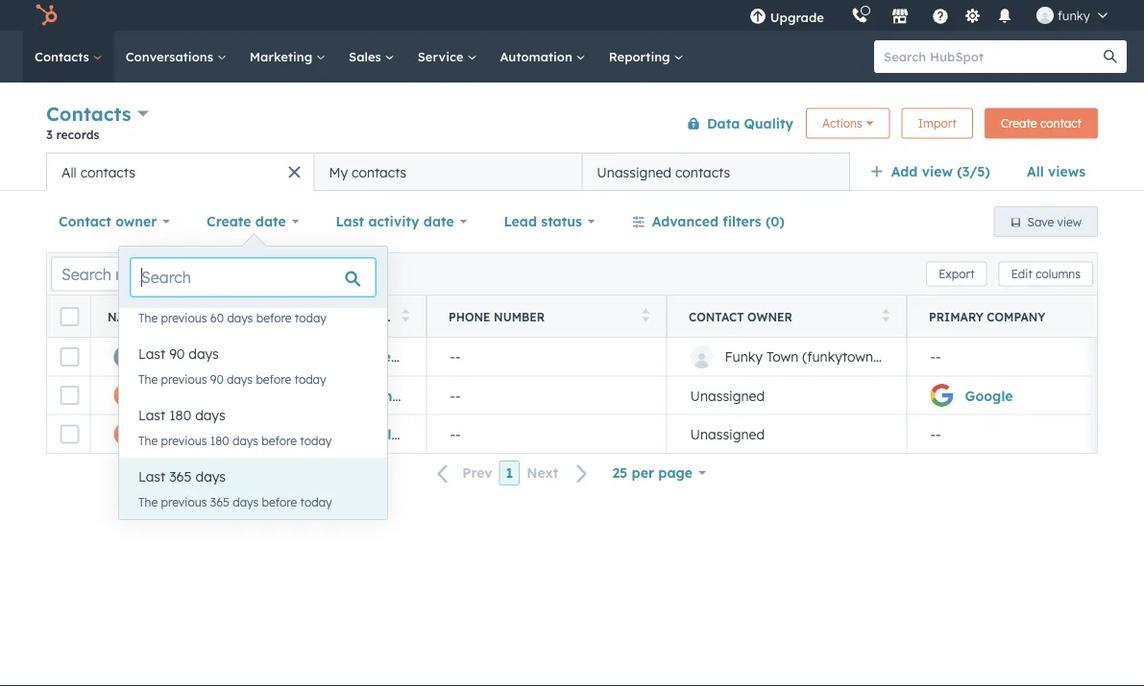 Task type: vqa. For each thing, say whether or not it's contained in the screenshot.
View inside 'button'
yes



Task type: locate. For each thing, give the bounding box(es) containing it.
previous for 365
[[161, 495, 207, 510]]

1 vertical spatial view
[[1057, 215, 1082, 229]]

all for all contacts
[[61, 164, 77, 181]]

(sample up maria johnson (sample contact) link
[[250, 387, 306, 404]]

search image
[[1104, 50, 1117, 63]]

(sample for johnson
[[253, 426, 308, 443]]

1 vertical spatial (sample
[[253, 426, 308, 443]]

owner up town
[[747, 310, 792, 324]]

the down search name, phone, email addresses, or company search field
[[138, 311, 158, 325]]

create date
[[207, 213, 286, 230]]

previous left 60
[[161, 311, 207, 325]]

1 date from the left
[[255, 213, 286, 230]]

ecaterina.marinescu@adept.ai link
[[354, 349, 560, 366]]

0 horizontal spatial 90
[[169, 346, 185, 363]]

before inside last 180 days the previous 180 days before today
[[262, 434, 297, 448]]

today up 'brian halligan (sample contact)'
[[294, 372, 326, 387]]

before down the maria johnson (sample contact) at bottom
[[262, 495, 297, 510]]

1 horizontal spatial all
[[1027, 163, 1044, 180]]

contacts up records
[[46, 102, 131, 126]]

before inside last 90 days the previous 90 days before today
[[256, 372, 291, 387]]

4 the from the top
[[138, 495, 158, 510]]

1 horizontal spatial owner
[[747, 310, 792, 324]]

save view
[[1028, 215, 1082, 229]]

1 vertical spatial contact)
[[312, 426, 370, 443]]

lead status button
[[491, 203, 608, 241]]

1 vertical spatial 365
[[210, 495, 229, 510]]

3 contacts from the left
[[675, 164, 730, 181]]

contact)
[[310, 387, 368, 404], [312, 426, 370, 443]]

contact up funky
[[689, 310, 744, 324]]

4 previous from the top
[[161, 495, 207, 510]]

1 -- button from the top
[[427, 338, 667, 377]]

60
[[210, 311, 224, 325]]

last 180 days the previous 180 days before today
[[138, 407, 332, 448]]

90 up brian
[[169, 346, 185, 363]]

press to sort. image
[[306, 309, 313, 322], [402, 309, 409, 322], [882, 309, 890, 322]]

0 vertical spatial contact)
[[310, 387, 368, 404]]

last activity date
[[336, 213, 454, 230]]

press to sort. image up (funkytownclown1@gmail.com) in the right bottom of the page
[[882, 309, 890, 322]]

4 press to sort. element from the left
[[882, 309, 890, 325]]

view right save
[[1057, 215, 1082, 229]]

today inside last 90 days the previous 90 days before today
[[294, 372, 326, 387]]

contact owner
[[59, 213, 157, 230], [689, 310, 792, 324]]

unassigned down funky
[[690, 387, 765, 404]]

create
[[1001, 116, 1037, 131], [207, 213, 251, 230]]

0 vertical spatial create
[[1001, 116, 1037, 131]]

view for save
[[1057, 215, 1082, 229]]

records
[[56, 127, 99, 142]]

contacts inside "button"
[[80, 164, 135, 181]]

press to sort. element
[[306, 309, 313, 325], [402, 309, 409, 325], [642, 309, 649, 325], [882, 309, 890, 325]]

0 vertical spatial (sample
[[250, 387, 306, 404]]

0 horizontal spatial all
[[61, 164, 77, 181]]

create contact
[[1001, 116, 1082, 131]]

press to sort. image right email at the top
[[402, 309, 409, 322]]

3 press to sort. image from the left
[[882, 309, 890, 322]]

0 vertical spatial owner
[[115, 213, 157, 230]]

0 horizontal spatial owner
[[115, 213, 157, 230]]

the down maria
[[138, 495, 158, 510]]

all views link
[[1014, 153, 1098, 191]]

view inside popup button
[[922, 163, 953, 180]]

bh@hubspot.com link
[[354, 387, 471, 404]]

contact owner up funky
[[689, 310, 792, 324]]

0 horizontal spatial contact owner
[[59, 213, 157, 230]]

add view (3/5) button
[[858, 153, 1014, 191]]

press to sort. image
[[642, 309, 649, 322]]

0 horizontal spatial create
[[207, 213, 251, 230]]

view inside button
[[1057, 215, 1082, 229]]

last inside last 90 days the previous 90 days before today
[[138, 346, 165, 363]]

advanced filters (0) button
[[619, 203, 797, 241]]

0 horizontal spatial press to sort. image
[[306, 309, 313, 322]]

menu containing funky
[[736, 0, 1121, 31]]

2 press to sort. element from the left
[[402, 309, 409, 325]]

last inside popup button
[[336, 213, 364, 230]]

1 vertical spatial create
[[207, 213, 251, 230]]

phone
[[449, 310, 490, 324]]

create date button
[[194, 203, 312, 241]]

before up last 365 days button at the left bottom
[[262, 434, 297, 448]]

1 horizontal spatial 90
[[210, 372, 224, 387]]

(sample down brian halligan (sample contact) link
[[253, 426, 308, 443]]

today inside last 365 days the previous 365 days before today
[[300, 495, 332, 510]]

2 horizontal spatial contacts
[[675, 164, 730, 181]]

(sample
[[250, 387, 306, 404], [253, 426, 308, 443]]

date inside "dropdown button"
[[255, 213, 286, 230]]

date inside popup button
[[424, 213, 454, 230]]

actions
[[822, 116, 862, 131]]

automation link
[[488, 31, 597, 83]]

the up brian
[[138, 372, 158, 387]]

3 -- button from the top
[[427, 415, 667, 453]]

previous inside last 180 days the previous 180 days before today
[[161, 434, 207, 448]]

1 vertical spatial unassigned
[[690, 387, 765, 404]]

contacts down hubspot link
[[35, 49, 93, 64]]

previous inside last 90 days the previous 90 days before today
[[161, 372, 207, 387]]

maria johnson (sample contact) link
[[148, 426, 370, 443]]

3 press to sort. element from the left
[[642, 309, 649, 325]]

1 horizontal spatial contacts
[[352, 164, 407, 181]]

last inside last 365 days the previous 365 days before today
[[138, 469, 165, 486]]

2 press to sort. image from the left
[[402, 309, 409, 322]]

settings image
[[964, 8, 981, 25]]

hubspot link
[[23, 4, 72, 27]]

1 vertical spatial contact
[[689, 310, 744, 324]]

1 vertical spatial contact owner
[[689, 310, 792, 324]]

-- up prev 'button'
[[450, 426, 461, 443]]

0 horizontal spatial date
[[255, 213, 286, 230]]

90 up halligan
[[210, 372, 224, 387]]

brian
[[148, 387, 185, 404]]

2 unassigned button from the top
[[667, 415, 907, 453]]

1 vertical spatial owner
[[747, 310, 792, 324]]

contacts banner
[[46, 98, 1098, 153]]

reporting link
[[597, 31, 695, 83]]

data
[[707, 115, 740, 132]]

today for last 180 days
[[300, 434, 332, 448]]

create up search search field
[[207, 213, 251, 230]]

view right add
[[922, 163, 953, 180]]

all left views
[[1027, 163, 1044, 180]]

1 horizontal spatial create
[[1001, 116, 1037, 131]]

2 previous from the top
[[161, 372, 207, 387]]

0 vertical spatial contact owner
[[59, 213, 157, 230]]

last down maria
[[138, 469, 165, 486]]

0 horizontal spatial contact
[[59, 213, 111, 230]]

primary company
[[929, 310, 1046, 324]]

1 horizontal spatial 365
[[210, 495, 229, 510]]

primary company column header
[[907, 296, 1144, 338]]

google
[[965, 387, 1013, 404]]

contacts for all contacts
[[80, 164, 135, 181]]

0 vertical spatial contact
[[59, 213, 111, 230]]

list box containing last 90 days
[[119, 274, 387, 520]]

unassigned inside button
[[597, 164, 672, 181]]

0 vertical spatial contacts
[[35, 49, 93, 64]]

25
[[612, 465, 628, 482]]

1 vertical spatial 180
[[210, 434, 229, 448]]

0 horizontal spatial contacts
[[80, 164, 135, 181]]

1 contacts from the left
[[80, 164, 135, 181]]

contacts inside popup button
[[46, 102, 131, 126]]

the inside last 365 days the previous 365 days before today
[[138, 495, 158, 510]]

last 180 days button
[[119, 397, 387, 435]]

johnson
[[192, 426, 249, 443]]

1 unassigned button from the top
[[667, 377, 907, 415]]

list box
[[119, 274, 387, 520]]

owner inside popup button
[[115, 213, 157, 230]]

1 all from the left
[[1027, 163, 1044, 180]]

before for last 365 days
[[262, 495, 297, 510]]

press to sort. element for phone number
[[642, 309, 649, 325]]

1 vertical spatial 90
[[210, 372, 224, 387]]

-- button
[[427, 338, 667, 377], [427, 377, 667, 415], [427, 415, 667, 453]]

today inside last 180 days the previous 180 days before today
[[300, 434, 332, 448]]

prev
[[462, 465, 492, 482]]

2 date from the left
[[424, 213, 454, 230]]

ecaterina.marinescu@adept.ai
[[354, 349, 560, 366]]

last up maria
[[138, 407, 165, 424]]

contacts up advanced filters (0) button
[[675, 164, 730, 181]]

my contacts button
[[314, 153, 582, 191]]

today down maria johnson (sample contact) link
[[300, 495, 332, 510]]

0 vertical spatial 365
[[169, 469, 192, 486]]

press to sort. element for contact owner
[[882, 309, 890, 325]]

maria
[[148, 426, 188, 443]]

unassigned contacts button
[[582, 153, 850, 191]]

all down "3 records"
[[61, 164, 77, 181]]

last left "activity"
[[336, 213, 364, 230]]

1 horizontal spatial press to sort. image
[[402, 309, 409, 322]]

0 horizontal spatial view
[[922, 163, 953, 180]]

phone number
[[449, 310, 545, 324]]

owner
[[115, 213, 157, 230], [747, 310, 792, 324]]

the inside last 90 days the previous 90 days before today
[[138, 372, 158, 387]]

unassigned up page
[[690, 426, 765, 443]]

0 vertical spatial 180
[[169, 407, 191, 424]]

email
[[353, 310, 391, 324]]

date up search search field
[[255, 213, 286, 230]]

contacts down records
[[80, 164, 135, 181]]

advanced filters (0)
[[652, 213, 785, 230]]

2 vertical spatial unassigned
[[690, 426, 765, 443]]

all inside "button"
[[61, 164, 77, 181]]

menu
[[736, 0, 1121, 31]]

2 horizontal spatial press to sort. image
[[882, 309, 890, 322]]

last 365 days the previous 365 days before today
[[138, 469, 332, 510]]

before up 'brian halligan (sample contact)'
[[256, 372, 291, 387]]

contacts
[[80, 164, 135, 181], [352, 164, 407, 181], [675, 164, 730, 181]]

2 -- button from the top
[[427, 377, 667, 415]]

data quality
[[707, 115, 794, 132]]

Search search field
[[131, 258, 376, 297]]

the inside last 180 days the previous 180 days before today
[[138, 434, 158, 448]]

2 the from the top
[[138, 372, 158, 387]]

contact
[[59, 213, 111, 230], [689, 310, 744, 324]]

create inside button
[[1001, 116, 1037, 131]]

emailmaria@hubspot.com link
[[354, 426, 531, 443]]

2 all from the left
[[61, 164, 77, 181]]

contacts right my
[[352, 164, 407, 181]]

-- down ecaterina.marinescu@adept.ai
[[450, 387, 461, 404]]

lead
[[504, 213, 537, 230]]

365 down maria
[[169, 469, 192, 486]]

add view (3/5)
[[891, 163, 990, 180]]

quality
[[744, 115, 794, 132]]

3 the from the top
[[138, 434, 158, 448]]

pagination navigation
[[426, 461, 600, 487]]

1 horizontal spatial date
[[424, 213, 454, 230]]

upgrade image
[[749, 9, 766, 26]]

create left contact
[[1001, 116, 1037, 131]]

date right "activity"
[[424, 213, 454, 230]]

1 press to sort. element from the left
[[306, 309, 313, 325]]

(sample for halligan
[[250, 387, 306, 404]]

owner up search name, phone, email addresses, or company search field
[[115, 213, 157, 230]]

last up brian
[[138, 346, 165, 363]]

create for create date
[[207, 213, 251, 230]]

marketplaces image
[[891, 9, 909, 26]]

create inside "dropdown button"
[[207, 213, 251, 230]]

2 contacts from the left
[[352, 164, 407, 181]]

views
[[1048, 163, 1086, 180]]

previous down brian
[[161, 434, 207, 448]]

-- down 'phone'
[[450, 349, 461, 366]]

0 vertical spatial view
[[922, 163, 953, 180]]

last
[[336, 213, 364, 230], [138, 346, 165, 363], [138, 407, 165, 424], [138, 469, 165, 486]]

edit columns button
[[999, 262, 1093, 287]]

before
[[256, 311, 292, 325], [256, 372, 291, 387], [262, 434, 297, 448], [262, 495, 297, 510]]

last 365 days button
[[119, 458, 387, 497]]

before inside last 365 days the previous 365 days before today
[[262, 495, 297, 510]]

page
[[658, 465, 693, 482]]

unassigned
[[597, 164, 672, 181], [690, 387, 765, 404], [690, 426, 765, 443]]

1 vertical spatial contacts
[[46, 102, 131, 126]]

previous down maria
[[161, 495, 207, 510]]

0 vertical spatial unassigned
[[597, 164, 672, 181]]

today up last 365 days button at the left bottom
[[300, 434, 332, 448]]

1 horizontal spatial view
[[1057, 215, 1082, 229]]

help button
[[924, 0, 957, 31]]

-
[[450, 349, 455, 366], [455, 349, 461, 366], [930, 349, 936, 366], [936, 349, 941, 366], [450, 387, 455, 404], [455, 387, 461, 404], [450, 426, 455, 443], [455, 426, 461, 443], [930, 426, 936, 443], [936, 426, 941, 443]]

last inside last 180 days the previous 180 days before today
[[138, 407, 165, 424]]

contact owner down "all contacts"
[[59, 213, 157, 230]]

all for all views
[[1027, 163, 1044, 180]]

unassigned up advanced
[[597, 164, 672, 181]]

1 horizontal spatial contact owner
[[689, 310, 792, 324]]

today
[[295, 311, 326, 325], [294, 372, 326, 387], [300, 434, 332, 448], [300, 495, 332, 510]]

365 down johnson
[[210, 495, 229, 510]]

press to sort. image left email at the top
[[306, 309, 313, 322]]

funky
[[725, 349, 763, 366]]

previous inside last 365 days the previous 365 days before today
[[161, 495, 207, 510]]

contact inside popup button
[[59, 213, 111, 230]]

contact down "all contacts"
[[59, 213, 111, 230]]

data quality button
[[674, 104, 795, 143]]

last 90 days the previous 90 days before today
[[138, 346, 326, 387]]

date
[[255, 213, 286, 230], [424, 213, 454, 230]]

0 horizontal spatial 365
[[169, 469, 192, 486]]

3 previous from the top
[[161, 434, 207, 448]]

previous down ecaterina
[[161, 372, 207, 387]]

all
[[1027, 163, 1044, 180], [61, 164, 77, 181]]

the down brian
[[138, 434, 158, 448]]



Task type: describe. For each thing, give the bounding box(es) containing it.
the for last 90 days
[[138, 372, 158, 387]]

1
[[506, 465, 513, 482]]

ecaterina marinescu link
[[148, 349, 286, 366]]

last activity date button
[[323, 203, 480, 241]]

my contacts
[[329, 164, 407, 181]]

ecaterina.marinescu@adept.ai button
[[330, 338, 560, 377]]

today for last 90 days
[[294, 372, 326, 387]]

columns
[[1036, 267, 1081, 281]]

settings link
[[961, 5, 985, 25]]

emailmaria@hubspot.com button
[[330, 415, 531, 453]]

unassigned for emailmaria@hubspot.com
[[690, 426, 765, 443]]

funky town image
[[1037, 7, 1054, 24]]

press to sort. element for email
[[402, 309, 409, 325]]

view for add
[[922, 163, 953, 180]]

hubspot image
[[35, 4, 58, 27]]

number
[[494, 310, 545, 324]]

before for last 90 days
[[256, 372, 291, 387]]

today left email at the top
[[295, 311, 326, 325]]

next button
[[520, 461, 600, 487]]

before for last 180 days
[[262, 434, 297, 448]]

my
[[329, 164, 348, 181]]

bh@hubspot.com
[[354, 387, 471, 404]]

(0)
[[766, 213, 785, 230]]

brian halligan (sample contact) link
[[148, 387, 368, 404]]

emailmaria@hubspot.com
[[354, 426, 531, 443]]

all views
[[1027, 163, 1086, 180]]

3
[[46, 127, 53, 142]]

brian halligan (sample contact)
[[148, 387, 368, 404]]

last for last 90 days the previous 90 days before today
[[138, 346, 165, 363]]

contact
[[1040, 116, 1082, 131]]

Search HubSpot search field
[[874, 40, 1110, 73]]

the for last 365 days
[[138, 495, 158, 510]]

today for last 365 days
[[300, 495, 332, 510]]

automation
[[500, 49, 576, 64]]

Search name, phone, email addresses, or company search field
[[51, 257, 278, 292]]

last for last activity date
[[336, 213, 364, 230]]

prev button
[[426, 461, 499, 487]]

help image
[[932, 9, 949, 26]]

marketing
[[250, 49, 316, 64]]

activity
[[368, 213, 419, 230]]

1 press to sort. image from the left
[[306, 309, 313, 322]]

25 per page button
[[600, 454, 718, 493]]

-- button for bh@hubspot.com
[[427, 377, 667, 415]]

funky town (funkytownclown1@gmail.com)
[[725, 349, 1000, 366]]

company
[[987, 310, 1046, 324]]

-- for emailmaria@hubspot.com
[[450, 426, 461, 443]]

1 button
[[499, 461, 520, 486]]

calling icon button
[[843, 3, 876, 28]]

1 previous from the top
[[161, 311, 207, 325]]

funky button
[[1025, 0, 1119, 31]]

contacts for my contacts
[[352, 164, 407, 181]]

1 horizontal spatial contact
[[689, 310, 744, 324]]

upgrade
[[770, 9, 824, 25]]

ecaterina marinescu
[[148, 349, 286, 366]]

export button
[[926, 262, 987, 287]]

previous for 180
[[161, 434, 207, 448]]

ecaterina
[[148, 349, 213, 366]]

unassigned contacts
[[597, 164, 730, 181]]

last for last 180 days the previous 180 days before today
[[138, 407, 165, 424]]

1 horizontal spatial 180
[[210, 434, 229, 448]]

google link
[[965, 387, 1013, 404]]

conversations link
[[114, 31, 238, 83]]

contacts button
[[46, 100, 149, 128]]

search button
[[1094, 40, 1127, 73]]

1 the from the top
[[138, 311, 158, 325]]

halligan
[[189, 387, 246, 404]]

conversations
[[126, 49, 217, 64]]

lead status
[[504, 213, 582, 230]]

reporting
[[609, 49, 674, 64]]

-- down (funkytownclown1@gmail.com) in the right bottom of the page
[[930, 426, 941, 443]]

contact owner button
[[46, 203, 183, 241]]

all contacts
[[61, 164, 135, 181]]

contacts link
[[23, 31, 114, 83]]

marketplaces button
[[880, 0, 920, 31]]

(funkytownclown1@gmail.com)
[[802, 349, 1000, 366]]

unassigned button for emailmaria@hubspot.com
[[667, 415, 907, 453]]

export
[[939, 267, 975, 281]]

contact) for emailmaria@hubspot.com
[[312, 426, 370, 443]]

notifications button
[[988, 0, 1021, 31]]

all contacts button
[[46, 153, 314, 191]]

edit columns
[[1011, 267, 1081, 281]]

press to sort. image for contact owner
[[882, 309, 890, 322]]

sales
[[349, 49, 385, 64]]

per
[[632, 465, 654, 482]]

marinescu
[[217, 349, 286, 366]]

primary
[[929, 310, 984, 324]]

sales link
[[337, 31, 406, 83]]

funky town (funkytownclown1@gmail.com) button
[[667, 338, 1000, 377]]

the previous 60 days before today
[[138, 311, 326, 325]]

contacts for unassigned contacts
[[675, 164, 730, 181]]

-- button for emailmaria@hubspot.com
[[427, 415, 667, 453]]

last 90 days button
[[119, 335, 387, 374]]

contact owner inside popup button
[[59, 213, 157, 230]]

create for create contact
[[1001, 116, 1037, 131]]

unassigned button for bh@hubspot.com
[[667, 377, 907, 415]]

notifications image
[[996, 9, 1013, 26]]

maria johnson (sample contact)
[[148, 426, 370, 443]]

the for last 180 days
[[138, 434, 158, 448]]

add
[[891, 163, 918, 180]]

-- down primary at top right
[[930, 349, 941, 366]]

-- for bh@hubspot.com
[[450, 387, 461, 404]]

import button
[[902, 108, 973, 139]]

last for last 365 days the previous 365 days before today
[[138, 469, 165, 486]]

calling icon image
[[851, 7, 868, 25]]

press to sort. image for email
[[402, 309, 409, 322]]

0 vertical spatial 90
[[169, 346, 185, 363]]

0 horizontal spatial 180
[[169, 407, 191, 424]]

service
[[418, 49, 467, 64]]

actions button
[[806, 108, 890, 139]]

contact) for bh@hubspot.com
[[310, 387, 368, 404]]

previous for 90
[[161, 372, 207, 387]]

edit
[[1011, 267, 1033, 281]]

next
[[527, 465, 559, 482]]

unassigned for bh@hubspot.com
[[690, 387, 765, 404]]

-- button for ecaterina.marinescu@adept.ai
[[427, 338, 667, 377]]

before up last 90 days button
[[256, 311, 292, 325]]

marketing link
[[238, 31, 337, 83]]

service link
[[406, 31, 488, 83]]

-- for ecaterina.marinescu@adept.ai
[[450, 349, 461, 366]]



